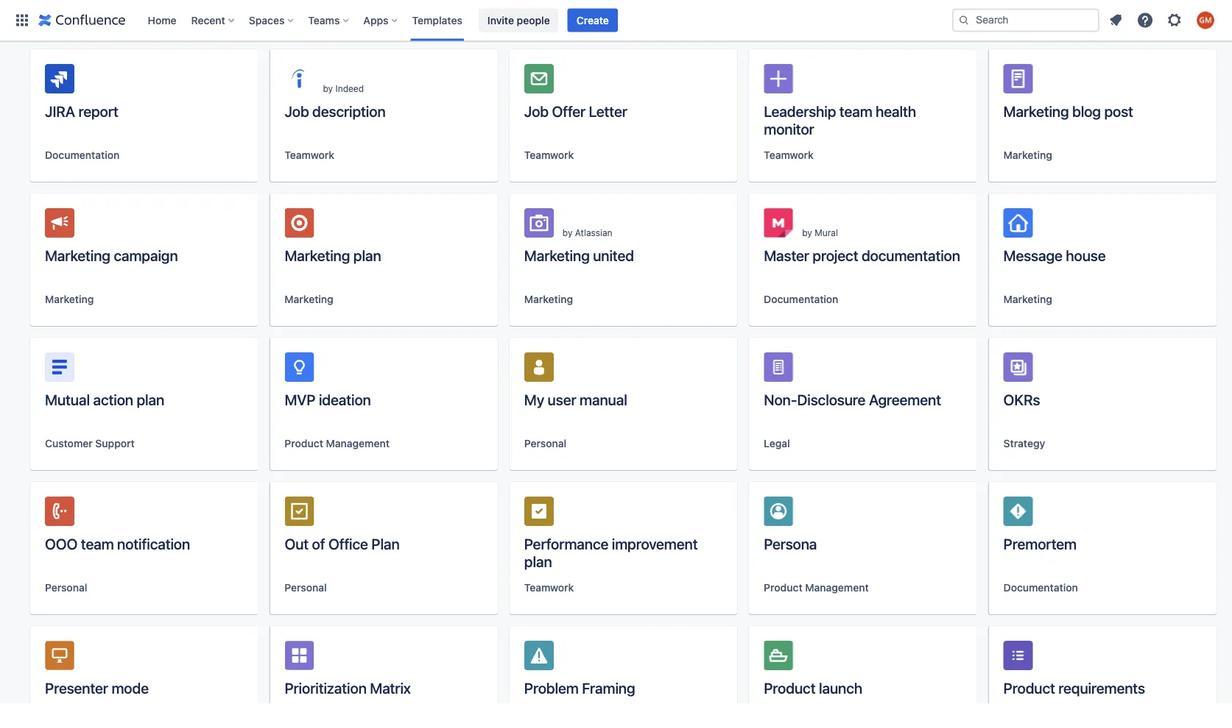 Task type: vqa. For each thing, say whether or not it's contained in the screenshot.


Task type: describe. For each thing, give the bounding box(es) containing it.
marketing button for marketing plan
[[285, 292, 333, 307]]

offer
[[552, 102, 586, 120]]

documentation
[[862, 247, 960, 264]]

master project documentation
[[764, 247, 960, 264]]

home link
[[143, 8, 181, 32]]

atlassian
[[575, 228, 613, 238]]

personal button for out
[[285, 581, 327, 596]]

action
[[93, 391, 133, 408]]

disclosure
[[797, 391, 866, 408]]

strategy button
[[1004, 437, 1045, 452]]

personal button for my
[[524, 437, 567, 452]]

product management button for persona
[[764, 581, 869, 596]]

documentation for master
[[764, 294, 839, 306]]

product requirements
[[1004, 680, 1145, 697]]

teams
[[308, 14, 340, 26]]

team for ooo
[[81, 535, 114, 553]]

documentation button for master
[[764, 292, 839, 307]]

marketing united
[[524, 247, 634, 264]]

recent
[[191, 14, 225, 26]]

product launch button
[[749, 627, 977, 705]]

by mural
[[802, 228, 838, 238]]

by for job
[[323, 83, 333, 94]]

problem
[[524, 680, 579, 697]]

apps button
[[359, 8, 403, 32]]

persona
[[764, 535, 817, 553]]

teamwork for performance improvement plan
[[524, 582, 574, 594]]

project
[[813, 247, 858, 264]]

office
[[328, 535, 368, 553]]

monitor
[[764, 120, 814, 137]]

job description
[[285, 102, 386, 120]]

launch
[[819, 680, 862, 697]]

health
[[876, 102, 916, 120]]

matrix
[[370, 680, 411, 697]]

strategy
[[1004, 438, 1045, 450]]

post
[[1104, 102, 1133, 120]]

people
[[517, 14, 550, 26]]

home
[[148, 14, 176, 26]]

ideation
[[319, 391, 371, 408]]

agreement
[[869, 391, 941, 408]]

plan
[[371, 535, 400, 553]]

global element
[[9, 0, 949, 41]]

legal
[[764, 438, 790, 450]]

legal button
[[764, 437, 790, 452]]

documentation for jira
[[45, 149, 119, 161]]

2 horizontal spatial documentation
[[1004, 582, 1078, 594]]

product requirements button
[[989, 627, 1217, 705]]

framing
[[582, 680, 635, 697]]

teams button
[[304, 8, 355, 32]]

templates
[[412, 14, 462, 26]]

ooo
[[45, 535, 78, 553]]

spaces
[[249, 14, 285, 26]]

templates link
[[408, 8, 467, 32]]

by indeed
[[323, 83, 364, 94]]

out of office plan
[[285, 535, 400, 553]]

management for persona
[[805, 582, 869, 594]]

teamwork for job description
[[285, 149, 334, 161]]

my
[[524, 391, 544, 408]]

mvp
[[285, 391, 316, 408]]

indeed
[[335, 83, 364, 94]]

description
[[312, 102, 386, 120]]

product management for mvp ideation
[[285, 438, 390, 450]]

invite people
[[488, 14, 550, 26]]

job for job offer letter
[[524, 102, 549, 120]]

leadership team health monitor
[[764, 102, 916, 137]]

plan for performance improvement plan
[[524, 553, 552, 570]]

message house
[[1004, 247, 1106, 264]]

house
[[1066, 247, 1106, 264]]

marketing button for message house
[[1004, 292, 1053, 307]]

product management button for mvp ideation
[[285, 437, 390, 452]]

invite
[[488, 14, 514, 26]]

improvement
[[612, 535, 698, 553]]

plan for mutual action plan
[[137, 391, 164, 408]]

by for master
[[802, 228, 812, 238]]

marketing button for marketing blog post
[[1004, 148, 1053, 163]]

jira
[[45, 102, 75, 120]]

marketing button for marketing campaign
[[45, 292, 94, 307]]

presenter
[[45, 680, 108, 697]]



Task type: locate. For each thing, give the bounding box(es) containing it.
job offer letter
[[524, 102, 627, 120]]

performance
[[524, 535, 609, 553]]

non-disclosure agreement
[[764, 391, 941, 408]]

job left 'description'
[[285, 102, 309, 120]]

invite people button
[[479, 8, 559, 32]]

teamwork button for job offer letter
[[524, 148, 574, 163]]

1 horizontal spatial documentation button
[[764, 292, 839, 307]]

mural
[[815, 228, 838, 238]]

0 horizontal spatial management
[[326, 438, 390, 450]]

product management
[[285, 438, 390, 450], [764, 582, 869, 594]]

job
[[285, 102, 309, 120], [524, 102, 549, 120]]

product inside "button"
[[764, 680, 816, 697]]

mutual action plan
[[45, 391, 164, 408]]

2 vertical spatial documentation
[[1004, 582, 1078, 594]]

personal button for ooo
[[45, 581, 87, 596]]

personal button down ooo
[[45, 581, 87, 596]]

customer support button
[[45, 437, 135, 452]]

teamwork down performance
[[524, 582, 574, 594]]

personal down my on the left of the page
[[524, 438, 567, 450]]

product management for persona
[[764, 582, 869, 594]]

product management button
[[285, 437, 390, 452], [764, 581, 869, 596]]

0 horizontal spatial personal
[[45, 582, 87, 594]]

teamwork down "offer"
[[524, 149, 574, 161]]

personal for out
[[285, 582, 327, 594]]

blog
[[1072, 102, 1101, 120]]

0 horizontal spatial personal button
[[45, 581, 87, 596]]

teamwork button for leadership team health monitor
[[764, 148, 814, 163]]

0 vertical spatial team
[[840, 102, 872, 120]]

personal button down my on the left of the page
[[524, 437, 567, 452]]

1 vertical spatial team
[[81, 535, 114, 553]]

product management button down ideation
[[285, 437, 390, 452]]

teamwork
[[285, 149, 334, 161], [524, 149, 574, 161], [764, 149, 814, 161], [524, 582, 574, 594]]

0 horizontal spatial documentation
[[45, 149, 119, 161]]

teamwork button
[[285, 148, 334, 163], [524, 148, 574, 163], [764, 148, 814, 163], [524, 581, 574, 596]]

notification icon image
[[1107, 11, 1125, 29]]

prioritization
[[285, 680, 367, 697]]

1 vertical spatial management
[[805, 582, 869, 594]]

documentation down jira report
[[45, 149, 119, 161]]

teamwork button for performance improvement plan
[[524, 581, 574, 596]]

out
[[285, 535, 309, 553]]

1 horizontal spatial personal
[[285, 582, 327, 594]]

2 horizontal spatial documentation button
[[1004, 581, 1078, 596]]

by left 'indeed'
[[323, 83, 333, 94]]

documentation
[[45, 149, 119, 161], [764, 294, 839, 306], [1004, 582, 1078, 594]]

mvp ideation
[[285, 391, 371, 408]]

0 vertical spatial management
[[326, 438, 390, 450]]

1 horizontal spatial management
[[805, 582, 869, 594]]

1 horizontal spatial personal button
[[285, 581, 327, 596]]

performance improvement plan
[[524, 535, 698, 570]]

product left requirements
[[1004, 680, 1055, 697]]

1 vertical spatial documentation
[[764, 294, 839, 306]]

teamwork down job description
[[285, 149, 334, 161]]

teamwork button down job description
[[285, 148, 334, 163]]

marketing blog post
[[1004, 102, 1133, 120]]

0 horizontal spatial team
[[81, 535, 114, 553]]

0 horizontal spatial job
[[285, 102, 309, 120]]

support
[[95, 438, 135, 450]]

appswitcher icon image
[[13, 11, 31, 29]]

marketing button down the 'marketing plan'
[[285, 292, 333, 307]]

customer
[[45, 438, 93, 450]]

recent button
[[187, 8, 240, 32]]

teamwork button down performance
[[524, 581, 574, 596]]

0 horizontal spatial plan
[[137, 391, 164, 408]]

problem framing
[[524, 680, 635, 697]]

1 horizontal spatial product management
[[764, 582, 869, 594]]

job for job description
[[285, 102, 309, 120]]

okrs
[[1004, 391, 1040, 408]]

0 horizontal spatial documentation button
[[45, 148, 119, 163]]

management for mvp ideation
[[326, 438, 390, 450]]

marketing button for marketing united
[[524, 292, 573, 307]]

teamwork button down "offer"
[[524, 148, 574, 163]]

2 job from the left
[[524, 102, 549, 120]]

documentation button down jira report
[[45, 148, 119, 163]]

0 vertical spatial plan
[[353, 247, 381, 264]]

2 horizontal spatial personal button
[[524, 437, 567, 452]]

0 vertical spatial documentation button
[[45, 148, 119, 163]]

teamwork down monitor
[[764, 149, 814, 161]]

your profile and preferences image
[[1197, 11, 1215, 29]]

jira report
[[45, 102, 118, 120]]

product inside button
[[1004, 680, 1055, 697]]

1 vertical spatial plan
[[137, 391, 164, 408]]

management down persona
[[805, 582, 869, 594]]

documentation down premortem
[[1004, 582, 1078, 594]]

personal
[[524, 438, 567, 450], [45, 582, 87, 594], [285, 582, 327, 594]]

prioritization matrix button
[[270, 627, 498, 705]]

documentation button
[[45, 148, 119, 163], [764, 292, 839, 307], [1004, 581, 1078, 596]]

apps
[[363, 14, 389, 26]]

help icon image
[[1137, 11, 1154, 29]]

master
[[764, 247, 809, 264]]

search image
[[958, 14, 970, 26]]

teamwork button down monitor
[[764, 148, 814, 163]]

product management button down persona
[[764, 581, 869, 596]]

0 vertical spatial documentation
[[45, 149, 119, 161]]

confluence image
[[38, 11, 126, 29], [38, 11, 126, 29]]

mode
[[111, 680, 149, 697]]

campaign
[[114, 247, 178, 264]]

2 horizontal spatial plan
[[524, 553, 552, 570]]

personal down out on the left of page
[[285, 582, 327, 594]]

by for marketing
[[563, 228, 573, 238]]

by atlassian
[[563, 228, 613, 238]]

documentation down master
[[764, 294, 839, 306]]

product left launch at right
[[764, 680, 816, 697]]

1 job from the left
[[285, 102, 309, 120]]

team inside leadership team health monitor
[[840, 102, 872, 120]]

non-
[[764, 391, 797, 408]]

2 vertical spatial documentation button
[[1004, 581, 1078, 596]]

personal for my
[[524, 438, 567, 450]]

team
[[840, 102, 872, 120], [81, 535, 114, 553]]

report
[[78, 102, 118, 120]]

0 horizontal spatial product management
[[285, 438, 390, 450]]

2 vertical spatial plan
[[524, 553, 552, 570]]

1 vertical spatial product management button
[[764, 581, 869, 596]]

1 horizontal spatial product management button
[[764, 581, 869, 596]]

0 vertical spatial product management button
[[285, 437, 390, 452]]

message
[[1004, 247, 1063, 264]]

united
[[593, 247, 634, 264]]

spaces button
[[244, 8, 299, 32]]

0 horizontal spatial product management button
[[285, 437, 390, 452]]

by up marketing united at top
[[563, 228, 573, 238]]

1 horizontal spatial by
[[563, 228, 573, 238]]

product
[[285, 438, 323, 450], [764, 582, 803, 594], [764, 680, 816, 697], [1004, 680, 1055, 697]]

2 horizontal spatial by
[[802, 228, 812, 238]]

personal down ooo
[[45, 582, 87, 594]]

1 vertical spatial product management
[[764, 582, 869, 594]]

marketing button down marketing united at top
[[524, 292, 573, 307]]

2 horizontal spatial personal
[[524, 438, 567, 450]]

job left "offer"
[[524, 102, 549, 120]]

problem framing button
[[510, 627, 737, 705]]

presenter mode button
[[30, 627, 258, 705]]

team left health
[[840, 102, 872, 120]]

my user manual
[[524, 391, 627, 408]]

teamwork for leadership team health monitor
[[764, 149, 814, 161]]

team right ooo
[[81, 535, 114, 553]]

create link
[[568, 8, 618, 32]]

1 horizontal spatial job
[[524, 102, 549, 120]]

notification
[[117, 535, 190, 553]]

ooo team notification
[[45, 535, 190, 553]]

manual
[[580, 391, 627, 408]]

management down ideation
[[326, 438, 390, 450]]

product launch
[[764, 680, 862, 697]]

product down mvp
[[285, 438, 323, 450]]

product management down persona
[[764, 582, 869, 594]]

1 horizontal spatial documentation
[[764, 294, 839, 306]]

of
[[312, 535, 325, 553]]

share link image
[[439, 362, 457, 379]]

marketing button
[[1004, 148, 1053, 163], [45, 292, 94, 307], [285, 292, 333, 307], [524, 292, 573, 307], [1004, 292, 1053, 307]]

marketing plan
[[285, 247, 381, 264]]

plan inside "performance improvement plan"
[[524, 553, 552, 570]]

user
[[548, 391, 576, 408]]

personal button
[[524, 437, 567, 452], [45, 581, 87, 596], [285, 581, 327, 596]]

teamwork button for job description
[[285, 148, 334, 163]]

by left mural
[[802, 228, 812, 238]]

0 horizontal spatial by
[[323, 83, 333, 94]]

marketing
[[1004, 102, 1069, 120], [1004, 149, 1053, 161], [45, 247, 110, 264], [285, 247, 350, 264], [524, 247, 590, 264], [45, 294, 94, 306], [285, 294, 333, 306], [524, 294, 573, 306], [1004, 294, 1053, 306]]

settings icon image
[[1166, 11, 1184, 29]]

teamwork for job offer letter
[[524, 149, 574, 161]]

letter
[[589, 102, 627, 120]]

0 vertical spatial product management
[[285, 438, 390, 450]]

Search field
[[952, 8, 1100, 32]]

create
[[577, 14, 609, 26]]

banner containing home
[[0, 0, 1232, 41]]

team for leadership
[[840, 102, 872, 120]]

marketing button down the marketing blog post
[[1004, 148, 1053, 163]]

1 horizontal spatial team
[[840, 102, 872, 120]]

star mvp ideation image
[[462, 362, 480, 379]]

marketing button down the message
[[1004, 292, 1053, 307]]

marketing campaign
[[45, 247, 178, 264]]

premortem
[[1004, 535, 1077, 553]]

presenter mode
[[45, 680, 149, 697]]

leadership
[[764, 102, 836, 120]]

documentation button down premortem
[[1004, 581, 1078, 596]]

product down persona
[[764, 582, 803, 594]]

personal button down out on the left of page
[[285, 581, 327, 596]]

customer support
[[45, 438, 135, 450]]

documentation button down master
[[764, 292, 839, 307]]

product management down ideation
[[285, 438, 390, 450]]

banner
[[0, 0, 1232, 41]]

documentation button for jira
[[45, 148, 119, 163]]

1 vertical spatial documentation button
[[764, 292, 839, 307]]

marketing button down marketing campaign
[[45, 292, 94, 307]]

personal for ooo
[[45, 582, 87, 594]]

mutual
[[45, 391, 90, 408]]

requirements
[[1059, 680, 1145, 697]]

1 horizontal spatial plan
[[353, 247, 381, 264]]



